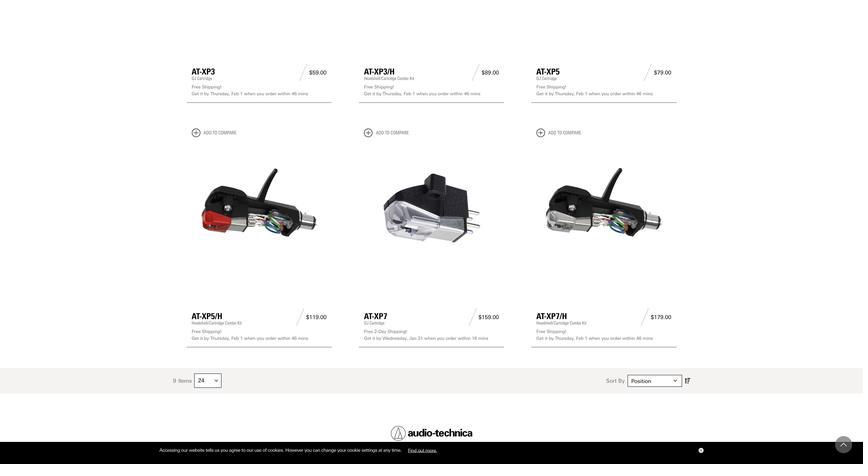 Task type: vqa. For each thing, say whether or not it's contained in the screenshot.
HEADSHELL/CARTRIDGE to the middle
yes



Task type: locate. For each thing, give the bounding box(es) containing it.
change
[[321, 448, 336, 453]]

-
[[377, 329, 378, 334]]

get down at-xp7/h headshell/cartridge combo kit
[[537, 336, 544, 341]]

shipping!
[[202, 84, 222, 90], [374, 84, 394, 90], [547, 84, 566, 90], [202, 329, 222, 334], [388, 329, 407, 334], [547, 329, 566, 334]]

divider line image for at-xp7
[[467, 309, 479, 326]]

1 compare from the left
[[218, 130, 237, 136]]

2 horizontal spatial headshell/cartridge
[[537, 321, 569, 326]]

when
[[244, 91, 256, 96], [416, 91, 428, 96], [589, 91, 600, 96], [244, 336, 256, 341], [424, 336, 436, 341], [589, 336, 600, 341]]

mins
[[298, 91, 308, 96], [471, 91, 481, 96], [643, 91, 653, 96], [298, 336, 308, 341], [478, 336, 488, 341], [643, 336, 653, 341]]

free shipping! get it by thursday, feb 1 when you order within 46 mins
[[192, 84, 308, 96], [364, 84, 481, 96], [537, 84, 653, 96], [192, 329, 308, 341], [537, 329, 653, 341]]

add to compare button for at-xp5/h
[[192, 129, 237, 137]]

combo
[[398, 76, 409, 81], [225, 321, 236, 326], [570, 321, 581, 326]]

thursday, for xp3/h
[[383, 91, 403, 96]]

shipping! inside "free 2 -day shipping! get it by wednesday, jan 31 when you order within 16 mins"
[[388, 329, 407, 334]]

2 horizontal spatial add
[[548, 130, 556, 136]]

arrow up image
[[841, 442, 847, 448]]

get down at-xp7 dj cartridge
[[364, 336, 371, 341]]

cartridge for xp5
[[542, 76, 557, 81]]

combo inside "at-xp5/h headshell/cartridge combo kit"
[[225, 321, 236, 326]]

46 for at-xp3
[[292, 91, 297, 96]]

at- for xp3
[[192, 67, 202, 77]]

free down "at-xp3 dj cartridge"
[[192, 84, 201, 90]]

at-
[[192, 67, 202, 77], [364, 67, 374, 77], [537, 67, 547, 77], [192, 311, 202, 321], [364, 311, 374, 321], [537, 311, 547, 321]]

add
[[204, 130, 212, 136], [376, 130, 384, 136], [548, 130, 556, 136]]

1 carrat down image from the left
[[215, 379, 218, 383]]

free
[[192, 84, 201, 90], [364, 84, 373, 90], [537, 84, 546, 90], [192, 329, 201, 334], [364, 329, 373, 334], [537, 329, 546, 334]]

1 for xp5
[[585, 91, 588, 96]]

0 horizontal spatial kit
[[237, 321, 242, 326]]

within
[[278, 91, 291, 96], [450, 91, 463, 96], [623, 91, 635, 96], [278, 336, 291, 341], [458, 336, 471, 341], [623, 336, 635, 341]]

dj
[[192, 76, 196, 81], [537, 76, 541, 81], [364, 321, 369, 326]]

thursday,
[[210, 91, 230, 96], [383, 91, 403, 96], [555, 91, 575, 96], [210, 336, 230, 341], [555, 336, 575, 341]]

kit inside the at-xp3/h headshell/cartridge combo kit
[[410, 76, 414, 81]]

it inside "free 2 -day shipping! get it by wednesday, jan 31 when you order within 16 mins"
[[373, 336, 375, 341]]

16
[[472, 336, 477, 341]]

it down xp3/h at the left top of the page
[[373, 91, 375, 96]]

jan
[[409, 336, 417, 341]]

1 horizontal spatial add to compare
[[376, 130, 409, 136]]

cartridge inside at-xp7 dj cartridge
[[370, 321, 385, 326]]

1 horizontal spatial our
[[247, 448, 253, 453]]

3 add from the left
[[548, 130, 556, 136]]

1 horizontal spatial combo
[[398, 76, 409, 81]]

2 horizontal spatial add to compare
[[548, 130, 581, 136]]

headshell/cartridge
[[364, 76, 397, 81], [192, 321, 224, 326], [537, 321, 569, 326]]

cartridge
[[197, 76, 212, 81], [542, 76, 557, 81], [370, 321, 385, 326]]

add for xp7/h
[[548, 130, 556, 136]]

combo right xp3/h at the left top of the page
[[398, 76, 409, 81]]

at- inside at-xp7/h headshell/cartridge combo kit
[[537, 311, 547, 321]]

xp3/h
[[374, 67, 395, 77]]

thursday, down xp3
[[210, 91, 230, 96]]

thursday, for xp5
[[555, 91, 575, 96]]

0 horizontal spatial compare
[[218, 130, 237, 136]]

31
[[418, 336, 423, 341]]

dj inside at-xp7 dj cartridge
[[364, 321, 369, 326]]

1 add from the left
[[204, 130, 212, 136]]

46 for at-xp5
[[637, 91, 642, 96]]

0 horizontal spatial cartridge
[[197, 76, 212, 81]]

our
[[181, 448, 188, 453], [247, 448, 253, 453]]

2 our from the left
[[247, 448, 253, 453]]

add to compare
[[204, 130, 237, 136], [376, 130, 409, 136], [548, 130, 581, 136]]

thursday, down at-xp7/h headshell/cartridge combo kit
[[555, 336, 575, 341]]

1 horizontal spatial dj
[[364, 321, 369, 326]]

kit for xp3/h
[[410, 76, 414, 81]]

2 horizontal spatial combo
[[570, 321, 581, 326]]

by down - on the bottom left
[[377, 336, 381, 341]]

1
[[240, 91, 243, 96], [413, 91, 415, 96], [585, 91, 588, 96], [240, 336, 243, 341], [585, 336, 588, 341]]

1 horizontal spatial compare
[[391, 130, 409, 136]]

feb for at-xp5
[[576, 91, 584, 96]]

by down at-xp5 dj cartridge
[[549, 91, 554, 96]]

at- inside "at-xp3 dj cartridge"
[[192, 67, 202, 77]]

3 add to compare from the left
[[548, 130, 581, 136]]

divider line image for at-xp3
[[297, 64, 309, 81]]

it down 2
[[373, 336, 375, 341]]

it down "at-xp3 dj cartridge"
[[200, 91, 203, 96]]

$179.00
[[651, 314, 672, 320]]

at xp5/h image
[[192, 143, 327, 278]]

shipping! up wednesday,
[[388, 329, 407, 334]]

at-xp7 dj cartridge
[[364, 311, 387, 326]]

2 horizontal spatial add to compare button
[[537, 129, 581, 137]]

kit right xp3/h at the left top of the page
[[410, 76, 414, 81]]

headshell/cartridge inside the at-xp3/h headshell/cartridge combo kit
[[364, 76, 397, 81]]

carrat down image left 'set descending direction' image
[[674, 379, 677, 383]]

2 horizontal spatial cartridge
[[542, 76, 557, 81]]

divider line image for at-xp5/h
[[294, 309, 306, 326]]

dj for at-xp3
[[192, 76, 196, 81]]

dj left xp7
[[364, 321, 369, 326]]

divider line image for at-xp7/h
[[639, 309, 651, 326]]

divider line image
[[297, 64, 309, 81], [470, 64, 482, 81], [642, 64, 654, 81], [294, 309, 306, 326], [467, 309, 479, 326], [639, 309, 651, 326]]

kit right xp5/h
[[237, 321, 242, 326]]

2 add from the left
[[376, 130, 384, 136]]

shipping! down at-xp5 dj cartridge
[[547, 84, 566, 90]]

1 horizontal spatial cartridge
[[370, 321, 385, 326]]

free left 2
[[364, 329, 373, 334]]

2 carrat down image from the left
[[674, 379, 677, 383]]

1 add to compare button from the left
[[192, 129, 237, 137]]

shipping! down "at-xp3 dj cartridge"
[[202, 84, 222, 90]]

at-xp3 dj cartridge
[[192, 67, 215, 81]]

kit inside at-xp7/h headshell/cartridge combo kit
[[582, 321, 587, 326]]

get down "at-xp3 dj cartridge"
[[192, 91, 199, 96]]

2 add to compare from the left
[[376, 130, 409, 136]]

it
[[200, 91, 203, 96], [373, 91, 375, 96], [545, 91, 548, 96], [200, 336, 203, 341], [373, 336, 375, 341], [545, 336, 548, 341]]

day
[[378, 329, 386, 334]]

free inside "free 2 -day shipping! get it by wednesday, jan 31 when you order within 16 mins"
[[364, 329, 373, 334]]

dj inside at-xp5 dj cartridge
[[537, 76, 541, 81]]

dj left xp3
[[192, 76, 196, 81]]

at- for xp3/h
[[364, 67, 374, 77]]

at- inside "at-xp5/h headshell/cartridge combo kit"
[[192, 311, 202, 321]]

by
[[204, 91, 209, 96], [377, 91, 381, 96], [549, 91, 554, 96], [204, 336, 209, 341], [377, 336, 381, 341], [549, 336, 554, 341]]

thursday, for xp3
[[210, 91, 230, 96]]

combo right xp5/h
[[225, 321, 236, 326]]

kit
[[410, 76, 414, 81], [237, 321, 242, 326], [582, 321, 587, 326]]

us
[[215, 448, 219, 453]]

shipping! down the at-xp3/h headshell/cartridge combo kit
[[374, 84, 394, 90]]

to
[[213, 130, 217, 136], [385, 130, 390, 136], [558, 130, 562, 136], [242, 448, 245, 453]]

0 horizontal spatial add
[[204, 130, 212, 136]]

carrat down image right items
[[215, 379, 218, 383]]

46
[[292, 91, 297, 96], [464, 91, 469, 96], [637, 91, 642, 96], [292, 336, 297, 341], [637, 336, 642, 341]]

headshell/cartridge inside at-xp7/h headshell/cartridge combo kit
[[537, 321, 569, 326]]

1 horizontal spatial headshell/cartridge
[[364, 76, 397, 81]]

add to compare for xp5/h
[[204, 130, 237, 136]]

1 horizontal spatial add
[[376, 130, 384, 136]]

wednesday,
[[383, 336, 408, 341]]

1 for xp3
[[240, 91, 243, 96]]

0 horizontal spatial headshell/cartridge
[[192, 321, 224, 326]]

cartridge inside at-xp5 dj cartridge
[[542, 76, 557, 81]]

at- for xp7/h
[[537, 311, 547, 321]]

cookies.
[[268, 448, 284, 453]]

headshell/cartridge for xp7/h
[[537, 321, 569, 326]]

our left use
[[247, 448, 253, 453]]

free down at-xp7/h headshell/cartridge combo kit
[[537, 329, 546, 334]]

9 items
[[173, 378, 192, 384]]

dj inside "at-xp3 dj cartridge"
[[192, 76, 196, 81]]

2 horizontal spatial compare
[[563, 130, 581, 136]]

thursday, down xp5
[[555, 91, 575, 96]]

2 horizontal spatial kit
[[582, 321, 587, 326]]

1 horizontal spatial kit
[[410, 76, 414, 81]]

headshell/cartridge inside "at-xp5/h headshell/cartridge combo kit"
[[192, 321, 224, 326]]

dj left xp5
[[537, 76, 541, 81]]

kit for xp7/h
[[582, 321, 587, 326]]

2 compare from the left
[[391, 130, 409, 136]]

3 compare from the left
[[563, 130, 581, 136]]

divider line image for at-xp3/h
[[470, 64, 482, 81]]

free down at-xp5 dj cartridge
[[537, 84, 546, 90]]

kit right xp7/h
[[582, 321, 587, 326]]

combo inside at-xp7/h headshell/cartridge combo kit
[[570, 321, 581, 326]]

at- inside the at-xp3/h headshell/cartridge combo kit
[[364, 67, 374, 77]]

cookie
[[347, 448, 360, 453]]

1 horizontal spatial add to compare button
[[364, 129, 409, 137]]

more.
[[426, 448, 437, 453]]

headshell/cartridge for xp3/h
[[364, 76, 397, 81]]

time.
[[392, 448, 402, 453]]

your
[[337, 448, 346, 453]]

combo right xp7/h
[[570, 321, 581, 326]]

2 horizontal spatial dj
[[537, 76, 541, 81]]

free down the at-xp3/h headshell/cartridge combo kit
[[364, 84, 373, 90]]

compare
[[218, 130, 237, 136], [391, 130, 409, 136], [563, 130, 581, 136]]

cartridge inside "at-xp3 dj cartridge"
[[197, 76, 212, 81]]

combo inside the at-xp3/h headshell/cartridge combo kit
[[398, 76, 409, 81]]

it down xp5/h
[[200, 336, 203, 341]]

find
[[408, 448, 417, 453]]

thursday, down the at-xp3/h headshell/cartridge combo kit
[[383, 91, 403, 96]]

0 horizontal spatial dj
[[192, 76, 196, 81]]

0 horizontal spatial combo
[[225, 321, 236, 326]]

compare for xp5/h
[[218, 130, 237, 136]]

at- inside at-xp7 dj cartridge
[[364, 311, 374, 321]]

at- for xp7
[[364, 311, 374, 321]]

at- for xp5
[[537, 67, 547, 77]]

feb for at-xp3
[[231, 91, 239, 96]]

you
[[257, 91, 264, 96], [429, 91, 437, 96], [602, 91, 609, 96], [257, 336, 264, 341], [437, 336, 445, 341], [602, 336, 609, 341], [221, 448, 228, 453], [304, 448, 312, 453]]

website
[[189, 448, 205, 453]]

get
[[192, 91, 199, 96], [364, 91, 371, 96], [537, 91, 544, 96], [192, 336, 199, 341], [364, 336, 371, 341], [537, 336, 544, 341]]

0 horizontal spatial our
[[181, 448, 188, 453]]

at- inside at-xp5 dj cartridge
[[537, 67, 547, 77]]

kit for xp5/h
[[237, 321, 242, 326]]

1 horizontal spatial carrat down image
[[674, 379, 677, 383]]

1 add to compare from the left
[[204, 130, 237, 136]]

0 horizontal spatial add to compare
[[204, 130, 237, 136]]

use
[[254, 448, 262, 453]]

by down "at-xp5/h headshell/cartridge combo kit"
[[204, 336, 209, 341]]

2 add to compare button from the left
[[364, 129, 409, 137]]

3 add to compare button from the left
[[537, 129, 581, 137]]

order
[[266, 91, 276, 96], [438, 91, 449, 96], [610, 91, 621, 96], [266, 336, 276, 341], [446, 336, 457, 341], [610, 336, 621, 341]]

by down at-xp7/h headshell/cartridge combo kit
[[549, 336, 554, 341]]

when inside "free 2 -day shipping! get it by wednesday, jan 31 when you order within 16 mins"
[[424, 336, 436, 341]]

0 horizontal spatial carrat down image
[[215, 379, 218, 383]]

0 horizontal spatial add to compare button
[[192, 129, 237, 137]]

add to compare button for at-xp7/h
[[537, 129, 581, 137]]

carrat down image
[[215, 379, 218, 383], [674, 379, 677, 383]]

kit inside "at-xp5/h headshell/cartridge combo kit"
[[237, 321, 242, 326]]

add to compare button
[[192, 129, 237, 137], [364, 129, 409, 137], [537, 129, 581, 137]]

of
[[263, 448, 267, 453]]

feb
[[231, 91, 239, 96], [404, 91, 411, 96], [576, 91, 584, 96], [231, 336, 239, 341], [576, 336, 584, 341]]

sort by
[[606, 378, 625, 384]]

our left website
[[181, 448, 188, 453]]

shipping! down at-xp7/h headshell/cartridge combo kit
[[547, 329, 566, 334]]

at- for xp5/h
[[192, 311, 202, 321]]

accessing our website tells us you agree to our use of cookies. however you can change your cookie settings at any time.
[[159, 448, 403, 453]]

xp5
[[547, 67, 560, 77]]

add to compare for xp7
[[376, 130, 409, 136]]



Task type: describe. For each thing, give the bounding box(es) containing it.
free shipping! get it by thursday, feb 1 when you order within 46 mins for xp5
[[537, 84, 653, 96]]

dj for at-xp5
[[537, 76, 541, 81]]

get inside "free 2 -day shipping! get it by wednesday, jan 31 when you order within 16 mins"
[[364, 336, 371, 341]]

mins inside "free 2 -day shipping! get it by wednesday, jan 31 when you order within 16 mins"
[[478, 336, 488, 341]]

add to compare button for at-xp7
[[364, 129, 409, 137]]

it down at-xp5 dj cartridge
[[545, 91, 548, 96]]

agree
[[229, 448, 240, 453]]

sort
[[606, 378, 617, 384]]

free shipping! get it by thursday, feb 1 when you order within 46 mins for xp3/h
[[364, 84, 481, 96]]

you inside "free 2 -day shipping! get it by wednesday, jan 31 when you order within 16 mins"
[[437, 336, 445, 341]]

compare for xp7/h
[[563, 130, 581, 136]]

combo for xp3/h
[[398, 76, 409, 81]]

to for xp5/h
[[213, 130, 217, 136]]

accessing
[[159, 448, 180, 453]]

$89.00
[[482, 69, 499, 76]]

$159.00
[[479, 314, 499, 320]]

by
[[618, 378, 625, 384]]

$119.00
[[306, 314, 327, 320]]

at xp7 image
[[364, 143, 499, 278]]

can
[[313, 448, 320, 453]]

at-xp5 dj cartridge
[[537, 67, 560, 81]]

xp5/h
[[202, 311, 222, 321]]

shipping! down "at-xp5/h headshell/cartridge combo kit"
[[202, 329, 222, 334]]

settings
[[362, 448, 377, 453]]

find out more.
[[408, 448, 437, 453]]

at xp7/h image
[[537, 143, 672, 278]]

get down at-xp5 dj cartridge
[[537, 91, 544, 96]]

1 our from the left
[[181, 448, 188, 453]]

2
[[374, 329, 377, 334]]

to for xp7
[[385, 130, 390, 136]]

divider line image for at-xp5
[[642, 64, 654, 81]]

by inside "free 2 -day shipping! get it by wednesday, jan 31 when you order within 16 mins"
[[377, 336, 381, 341]]

add for xp5/h
[[204, 130, 212, 136]]

at
[[378, 448, 382, 453]]

xp7
[[374, 311, 387, 321]]

store logo image
[[391, 426, 472, 441]]

cartridge for xp7
[[370, 321, 385, 326]]

xp3
[[202, 67, 215, 77]]

get down "at-xp5/h headshell/cartridge combo kit"
[[192, 336, 199, 341]]

free down "at-xp5/h headshell/cartridge combo kit"
[[192, 329, 201, 334]]

$79.00
[[654, 69, 672, 76]]

by down "at-xp3 dj cartridge"
[[204, 91, 209, 96]]

at-xp7/h headshell/cartridge combo kit
[[537, 311, 587, 326]]

46 for at-xp3/h
[[464, 91, 469, 96]]

within inside "free 2 -day shipping! get it by wednesday, jan 31 when you order within 16 mins"
[[458, 336, 471, 341]]

order inside "free 2 -day shipping! get it by wednesday, jan 31 when you order within 16 mins"
[[446, 336, 457, 341]]

1 for xp3/h
[[413, 91, 415, 96]]

combo for xp5/h
[[225, 321, 236, 326]]

find out more. link
[[403, 445, 442, 456]]

$59.00
[[309, 69, 327, 76]]

at-xp5/h headshell/cartridge combo kit
[[192, 311, 242, 326]]

to for xp7/h
[[558, 130, 562, 136]]

cross image
[[699, 449, 702, 452]]

compare for xp7
[[391, 130, 409, 136]]

9
[[173, 378, 176, 384]]

get down the at-xp3/h headshell/cartridge combo kit
[[364, 91, 371, 96]]

cartridge for xp3
[[197, 76, 212, 81]]

feb for at-xp3/h
[[404, 91, 411, 96]]

free shipping! get it by thursday, feb 1 when you order within 46 mins for xp3
[[192, 84, 308, 96]]

free 2 -day shipping! get it by wednesday, jan 31 when you order within 16 mins
[[364, 329, 488, 341]]

headshell/cartridge for xp5/h
[[192, 321, 224, 326]]

dj for at-xp7
[[364, 321, 369, 326]]

thursday, down "at-xp5/h headshell/cartridge combo kit"
[[210, 336, 230, 341]]

add for xp7
[[376, 130, 384, 136]]

out
[[418, 448, 424, 453]]

tells
[[206, 448, 214, 453]]

combo for xp7/h
[[570, 321, 581, 326]]

by down the at-xp3/h headshell/cartridge combo kit
[[377, 91, 381, 96]]

xp7/h
[[547, 311, 567, 321]]

at-xp3/h headshell/cartridge combo kit
[[364, 67, 414, 81]]

any
[[383, 448, 391, 453]]

set descending direction image
[[685, 377, 690, 385]]

add to compare for xp7/h
[[548, 130, 581, 136]]

however
[[285, 448, 303, 453]]

items
[[178, 378, 192, 384]]

it down xp7/h
[[545, 336, 548, 341]]



